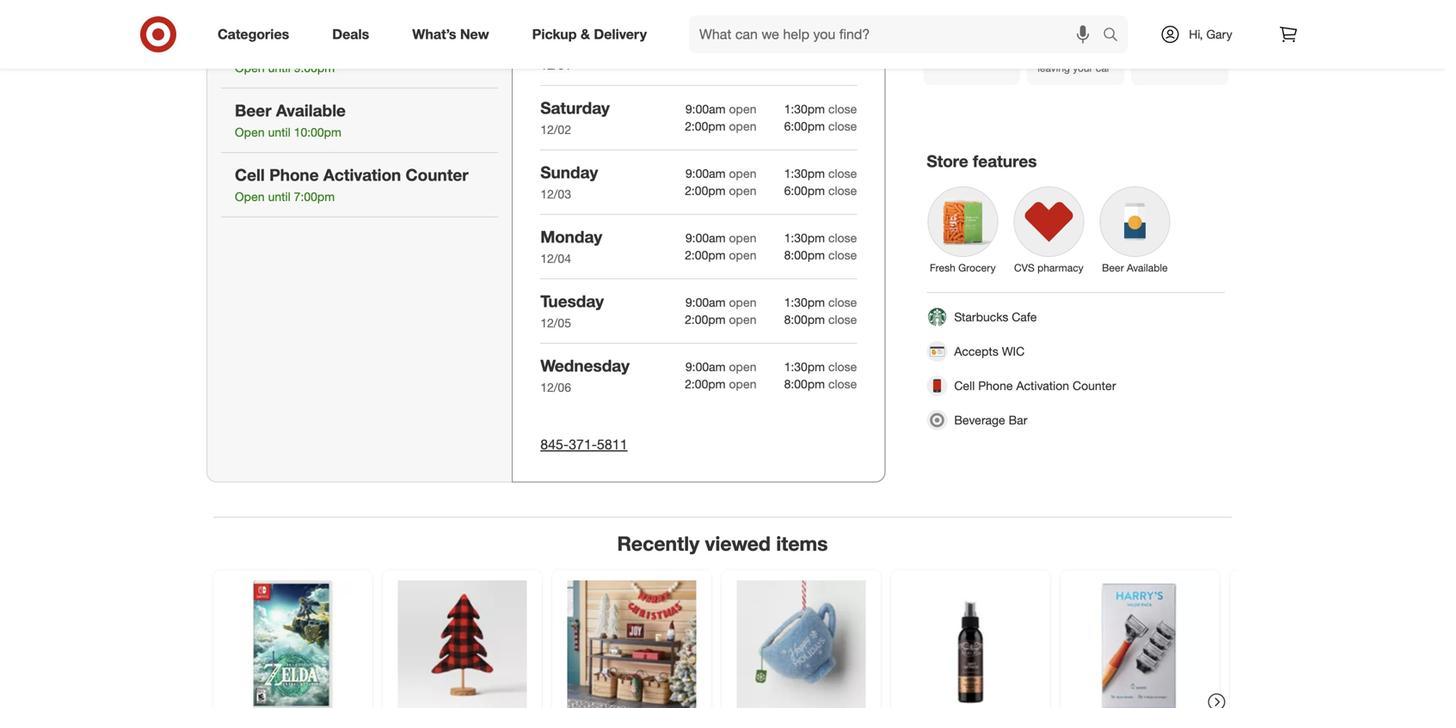Task type: locate. For each thing, give the bounding box(es) containing it.
open
[[729, 37, 757, 52], [729, 54, 757, 69], [729, 101, 757, 116], [729, 119, 757, 134], [729, 166, 757, 181], [729, 183, 757, 198], [729, 230, 757, 246], [729, 248, 757, 263], [729, 295, 757, 310], [729, 312, 757, 327], [729, 360, 757, 375], [729, 377, 757, 392]]

cvs pharmacy link
[[1006, 179, 1092, 279]]

cafe up the wic on the right
[[1012, 310, 1037, 325]]

hi, gary
[[1189, 27, 1233, 42]]

beer available link
[[1092, 179, 1178, 279]]

hi,
[[1189, 27, 1203, 42]]

3 8:00pm from the top
[[784, 312, 825, 327]]

0 vertical spatial counter
[[406, 165, 469, 185]]

0 horizontal spatial order
[[934, 7, 960, 20]]

3 1:30pm from the top
[[784, 166, 825, 181]]

your inside order ahead and use the target app to pick up without leaving your car
[[1073, 62, 1093, 75]]

12" buffalo plaid fabric christmas tree figurine - wondershop™ red/black image
[[398, 581, 527, 709]]

1 vertical spatial until
[[268, 125, 291, 140]]

to up without
[[1089, 34, 1099, 47]]

1 horizontal spatial order
[[1038, 7, 1064, 20]]

categories link
[[203, 15, 311, 53]]

0 horizontal spatial phone
[[269, 165, 319, 185]]

2 order from the left
[[1038, 7, 1064, 20]]

1 vertical spatial 6:00pm
[[784, 183, 825, 198]]

1 8:00pm from the top
[[784, 54, 825, 69]]

available for beer available
[[1127, 261, 1168, 274]]

1 vertical spatial cell
[[954, 378, 975, 394]]

1 vertical spatial 6:00pm close
[[784, 183, 857, 198]]

0 vertical spatial cell
[[235, 165, 265, 185]]

pickup & delivery
[[532, 26, 647, 43]]

cell down "accepts"
[[954, 378, 975, 394]]

9:00am for tuesday
[[686, 295, 726, 310]]

rucker roots leave-in heat protectant - 4 fl oz image
[[906, 581, 1035, 709]]

felt 'happy holidays' teacup christmas tree ornament blue - wondershop™ image
[[737, 581, 866, 709]]

recently viewed items
[[617, 532, 828, 556]]

3 1:30pm close from the top
[[784, 166, 857, 181]]

available inside beer available open until 10:00pm
[[276, 101, 346, 120]]

6 1:30pm close from the top
[[784, 360, 857, 375]]

1:30pm close for saturday
[[784, 101, 857, 116]]

1 vertical spatial your
[[1073, 62, 1093, 75]]

2 8:00pm close from the top
[[784, 248, 857, 263]]

845-371-5811 link
[[540, 435, 857, 455]]

ahead up pickup
[[963, 7, 992, 20]]

6 open from the top
[[729, 183, 757, 198]]

6 1:30pm from the top
[[784, 360, 825, 375]]

1 8:00pm close from the top
[[784, 54, 857, 69]]

activation inside cell phone activation counter open until 7:00pm
[[323, 165, 401, 185]]

1 horizontal spatial counter
[[1073, 378, 1116, 394]]

recently
[[617, 532, 700, 556]]

9 close from the top
[[828, 295, 857, 310]]

starbucks up '9:00pm'
[[235, 36, 314, 56]]

9:00am open for friday
[[686, 37, 757, 52]]

1 vertical spatial to
[[1089, 34, 1099, 47]]

counter inside cell phone activation counter open until 7:00pm
[[406, 165, 469, 185]]

ahead for use
[[1067, 7, 1096, 20]]

4 8:00pm from the top
[[784, 377, 825, 392]]

3 9:00am open from the top
[[686, 166, 757, 181]]

1 vertical spatial available
[[1127, 261, 1168, 274]]

ahead for pickup
[[963, 7, 992, 20]]

store
[[934, 34, 957, 47]]

beer for beer available open until 10:00pm
[[235, 101, 272, 120]]

store capabilities with hours, vertical tabs tab list
[[206, 0, 512, 483]]

9:00am open
[[686, 37, 757, 52], [686, 101, 757, 116], [686, 166, 757, 181], [686, 230, 757, 246], [686, 295, 757, 310], [686, 360, 757, 375]]

cell for cell phone activation counter
[[954, 378, 975, 394]]

6:00pm for saturday
[[784, 119, 825, 134]]

phone inside cell phone activation counter open until 7:00pm
[[269, 165, 319, 185]]

0 horizontal spatial starbucks
[[235, 36, 314, 56]]

saturday
[[540, 98, 610, 118]]

0 vertical spatial phone
[[269, 165, 319, 185]]

0 vertical spatial your
[[1194, 7, 1214, 20]]

wic
[[1002, 344, 1025, 359]]

2 and from the left
[[1038, 20, 1055, 33]]

what's
[[412, 26, 456, 43]]

2:00pm for friday
[[685, 54, 726, 69]]

ahead inside order ahead and pickup in- store
[[963, 7, 992, 20]]

starbucks for starbucks cafe
[[954, 310, 1009, 325]]

phone up 7:00pm
[[269, 165, 319, 185]]

4 2:00pm from the top
[[685, 248, 726, 263]]

the
[[1077, 20, 1092, 33]]

0 horizontal spatial ahead
[[963, 7, 992, 20]]

1 vertical spatial phone
[[978, 378, 1013, 394]]

5 2:00pm from the top
[[685, 312, 726, 327]]

to inside order ahead and use the target app to pick up without leaving your car
[[1089, 34, 1099, 47]]

4 2:00pm open from the top
[[685, 248, 757, 263]]

to up shipt
[[1182, 7, 1191, 20]]

open inside starbucks cafe open until 9:00pm
[[235, 60, 265, 75]]

4 1:30pm close from the top
[[784, 230, 857, 246]]

starbucks cafe open until 9:00pm
[[235, 36, 355, 75]]

order up use
[[1038, 7, 1064, 20]]

until left '9:00pm'
[[268, 60, 291, 75]]

0 vertical spatial available
[[276, 101, 346, 120]]

and
[[934, 20, 951, 33], [1038, 20, 1055, 33]]

9:00am for wednesday
[[686, 360, 726, 375]]

and up store
[[934, 20, 951, 33]]

open for starbucks cafe
[[235, 60, 265, 75]]

0 vertical spatial 6:00pm close
[[784, 119, 857, 134]]

door
[[1142, 20, 1163, 33]]

9:00am open for wednesday
[[686, 360, 757, 375]]

until left the 10:00pm
[[268, 125, 291, 140]]

0 horizontal spatial your
[[1073, 62, 1093, 75]]

cafe inside starbucks cafe open until 9:00pm
[[319, 36, 355, 56]]

8 open from the top
[[729, 248, 757, 263]]

9:00am for friday
[[686, 37, 726, 52]]

2:00pm open for wednesday
[[685, 377, 757, 392]]

beer right the pharmacy
[[1102, 261, 1124, 274]]

activation
[[323, 165, 401, 185], [1016, 378, 1069, 394]]

accepts
[[954, 344, 999, 359]]

open
[[235, 60, 265, 75], [235, 125, 265, 140], [235, 189, 265, 204]]

your up shipt
[[1194, 7, 1214, 20]]

brought to your door by shipt
[[1142, 7, 1214, 33]]

11 close from the top
[[828, 360, 857, 375]]

0 vertical spatial 6:00pm
[[784, 119, 825, 134]]

4 8:00pm close from the top
[[784, 377, 857, 392]]

pickup & delivery link
[[518, 15, 669, 53]]

beer for beer available
[[1102, 261, 1124, 274]]

until for beer
[[268, 125, 291, 140]]

1 ahead from the left
[[963, 7, 992, 20]]

and inside order ahead and use the target app to pick up without leaving your car
[[1038, 20, 1055, 33]]

open inside beer available open until 10:00pm
[[235, 125, 265, 140]]

2 ahead from the left
[[1067, 7, 1096, 20]]

until inside beer available open until 10:00pm
[[268, 125, 291, 140]]

1 1:30pm from the top
[[784, 37, 825, 52]]

friday 12/01
[[540, 33, 588, 73]]

0 vertical spatial to
[[1182, 7, 1191, 20]]

8:00pm close for tuesday
[[784, 312, 857, 327]]

4 1:30pm from the top
[[784, 230, 825, 246]]

12/02
[[540, 122, 571, 137]]

1:30pm
[[784, 37, 825, 52], [784, 101, 825, 116], [784, 166, 825, 181], [784, 230, 825, 246], [784, 295, 825, 310], [784, 360, 825, 375]]

1 vertical spatial cafe
[[1012, 310, 1037, 325]]

0 horizontal spatial activation
[[323, 165, 401, 185]]

monday 12/04
[[540, 227, 602, 266]]

starbucks up "accepts"
[[954, 310, 1009, 325]]

1 horizontal spatial activation
[[1016, 378, 1069, 394]]

2:00pm open for saturday
[[685, 119, 757, 134]]

order ahead and use the target app to pick up without leaving your car link
[[1027, 0, 1125, 85]]

cell
[[235, 165, 265, 185], [954, 378, 975, 394]]

until
[[268, 60, 291, 75], [268, 125, 291, 140], [268, 189, 291, 204]]

9:00am for monday
[[686, 230, 726, 246]]

1 open from the top
[[235, 60, 265, 75]]

1 vertical spatial beer
[[1102, 261, 1124, 274]]

and up target
[[1038, 20, 1055, 33]]

1 horizontal spatial beer
[[1102, 261, 1124, 274]]

8:00pm for monday
[[784, 248, 825, 263]]

1:30pm close for monday
[[784, 230, 857, 246]]

order for pickup
[[934, 7, 960, 20]]

5 close from the top
[[828, 166, 857, 181]]

phone
[[269, 165, 319, 185], [978, 378, 1013, 394]]

1:30pm for friday
[[784, 37, 825, 52]]

5 9:00am from the top
[[686, 295, 726, 310]]

1 1:30pm close from the top
[[784, 37, 857, 52]]

0 horizontal spatial cafe
[[319, 36, 355, 56]]

1 vertical spatial open
[[235, 125, 265, 140]]

8:00pm for friday
[[784, 54, 825, 69]]

1 2:00pm from the top
[[685, 54, 726, 69]]

0 horizontal spatial counter
[[406, 165, 469, 185]]

beer down starbucks cafe open until 9:00pm
[[235, 101, 272, 120]]

9:00am open for monday
[[686, 230, 757, 246]]

6 9:00am from the top
[[686, 360, 726, 375]]

what's new
[[412, 26, 489, 43]]

fresh
[[930, 261, 956, 274]]

order up pickup
[[934, 7, 960, 20]]

1 horizontal spatial ahead
[[1067, 7, 1096, 20]]

1 horizontal spatial your
[[1194, 7, 1214, 20]]

1 until from the top
[[268, 60, 291, 75]]

2 8:00pm from the top
[[784, 248, 825, 263]]

0 horizontal spatial to
[[1089, 34, 1099, 47]]

available
[[276, 101, 346, 120], [1127, 261, 1168, 274]]

starbucks inside starbucks cafe open until 9:00pm
[[235, 36, 314, 56]]

12/04
[[540, 251, 571, 266]]

9:00am
[[686, 37, 726, 52], [686, 101, 726, 116], [686, 166, 726, 181], [686, 230, 726, 246], [686, 295, 726, 310], [686, 360, 726, 375]]

1 horizontal spatial phone
[[978, 378, 1013, 394]]

3 2:00pm open from the top
[[685, 183, 757, 198]]

ahead
[[963, 7, 992, 20], [1067, 7, 1096, 20]]

1 9:00am open from the top
[[686, 37, 757, 52]]

until inside cell phone activation counter open until 7:00pm
[[268, 189, 291, 204]]

8:00pm
[[784, 54, 825, 69], [784, 248, 825, 263], [784, 312, 825, 327], [784, 377, 825, 392]]

beer available
[[1102, 261, 1168, 274]]

2 2:00pm open from the top
[[685, 119, 757, 134]]

2:00pm for wednesday
[[685, 377, 726, 392]]

0 vertical spatial activation
[[323, 165, 401, 185]]

cafe for starbucks cafe
[[1012, 310, 1037, 325]]

3 close from the top
[[828, 101, 857, 116]]

harry's value pack non-disposable razor handle - orange - 6ct image
[[1076, 581, 1205, 709]]

6:00pm close for sunday
[[784, 183, 857, 198]]

12 close from the top
[[828, 377, 857, 392]]

1 2:00pm open from the top
[[685, 54, 757, 69]]

12/03
[[540, 187, 571, 202]]

0 horizontal spatial beer
[[235, 101, 272, 120]]

1 order from the left
[[934, 7, 960, 20]]

11 open from the top
[[729, 360, 757, 375]]

4 close from the top
[[828, 119, 857, 134]]

5 1:30pm from the top
[[784, 295, 825, 310]]

open down categories on the top
[[235, 60, 265, 75]]

2 6:00pm close from the top
[[784, 183, 857, 198]]

pick
[[1038, 48, 1057, 61]]

1 9:00am from the top
[[686, 37, 726, 52]]

cvs pharmacy
[[1014, 261, 1084, 274]]

ahead inside order ahead and use the target app to pick up without leaving your car
[[1067, 7, 1096, 20]]

ahead up the
[[1067, 7, 1096, 20]]

0 vertical spatial until
[[268, 60, 291, 75]]

2:00pm open for monday
[[685, 248, 757, 263]]

activation for cell phone activation counter open until 7:00pm
[[323, 165, 401, 185]]

2 1:30pm close from the top
[[784, 101, 857, 116]]

to
[[1182, 7, 1191, 20], [1089, 34, 1099, 47]]

cell inside cell phone activation counter open until 7:00pm
[[235, 165, 265, 185]]

1 horizontal spatial to
[[1182, 7, 1191, 20]]

target
[[1038, 34, 1066, 47]]

3 open from the top
[[235, 189, 265, 204]]

friday
[[540, 33, 588, 53]]

2 until from the top
[[268, 125, 291, 140]]

5 2:00pm open from the top
[[685, 312, 757, 327]]

starbucks cafe
[[954, 310, 1037, 325]]

2 6:00pm from the top
[[784, 183, 825, 198]]

1:30pm close
[[784, 37, 857, 52], [784, 101, 857, 116], [784, 166, 857, 181], [784, 230, 857, 246], [784, 295, 857, 310], [784, 360, 857, 375]]

cafe
[[319, 36, 355, 56], [1012, 310, 1037, 325]]

beer inside beer available open until 10:00pm
[[235, 101, 272, 120]]

2 vertical spatial until
[[268, 189, 291, 204]]

5 9:00am open from the top
[[686, 295, 757, 310]]

6 2:00pm from the top
[[685, 377, 726, 392]]

9:00am open for tuesday
[[686, 295, 757, 310]]

8:00pm close
[[784, 54, 857, 69], [784, 248, 857, 263], [784, 312, 857, 327], [784, 377, 857, 392]]

order inside order ahead and use the target app to pick up without leaving your car
[[1038, 7, 1064, 20]]

2 vertical spatial open
[[235, 189, 265, 204]]

2 9:00am from the top
[[686, 101, 726, 116]]

activation up bar
[[1016, 378, 1069, 394]]

6:00pm close
[[784, 119, 857, 134], [784, 183, 857, 198]]

4 9:00am from the top
[[686, 230, 726, 246]]

5 1:30pm close from the top
[[784, 295, 857, 310]]

1:30pm close for tuesday
[[784, 295, 857, 310]]

until for starbucks
[[268, 60, 291, 75]]

and for target
[[1038, 20, 1055, 33]]

2 9:00am open from the top
[[686, 101, 757, 116]]

6:00pm for sunday
[[784, 183, 825, 198]]

1 6:00pm close from the top
[[784, 119, 857, 134]]

1 horizontal spatial cell
[[954, 378, 975, 394]]

available inside beer available link
[[1127, 261, 1168, 274]]

0 vertical spatial beer
[[235, 101, 272, 120]]

1 6:00pm from the top
[[784, 119, 825, 134]]

8:00pm for tuesday
[[784, 312, 825, 327]]

1:30pm close for sunday
[[784, 166, 857, 181]]

order for use
[[1038, 7, 1064, 20]]

2 1:30pm from the top
[[784, 101, 825, 116]]

8:00pm for wednesday
[[784, 377, 825, 392]]

1 horizontal spatial and
[[1038, 20, 1055, 33]]

0 horizontal spatial available
[[276, 101, 346, 120]]

1 vertical spatial activation
[[1016, 378, 1069, 394]]

to inside brought to your door by shipt
[[1182, 7, 1191, 20]]

1 vertical spatial starbucks
[[954, 310, 1009, 325]]

close
[[828, 37, 857, 52], [828, 54, 857, 69], [828, 101, 857, 116], [828, 119, 857, 134], [828, 166, 857, 181], [828, 183, 857, 198], [828, 230, 857, 246], [828, 248, 857, 263], [828, 295, 857, 310], [828, 312, 857, 327], [828, 360, 857, 375], [828, 377, 857, 392]]

0 horizontal spatial and
[[934, 20, 951, 33]]

until left 7:00pm
[[268, 189, 291, 204]]

6 2:00pm open from the top
[[685, 377, 757, 392]]

phone up "beverage bar"
[[978, 378, 1013, 394]]

4 open from the top
[[729, 119, 757, 134]]

your down without
[[1073, 62, 1093, 75]]

your inside brought to your door by shipt
[[1194, 7, 1214, 20]]

1 horizontal spatial cafe
[[1012, 310, 1037, 325]]

6 9:00am open from the top
[[686, 360, 757, 375]]

3 9:00am from the top
[[686, 166, 726, 181]]

1:30pm for wednesday
[[784, 360, 825, 375]]

0 horizontal spatial cell
[[235, 165, 265, 185]]

3 2:00pm from the top
[[685, 183, 726, 198]]

3 until from the top
[[268, 189, 291, 204]]

counter
[[406, 165, 469, 185], [1073, 378, 1116, 394]]

1 and from the left
[[934, 20, 951, 33]]

1:30pm for tuesday
[[784, 295, 825, 310]]

accepts wic
[[954, 344, 1025, 359]]

0 vertical spatial open
[[235, 60, 265, 75]]

order
[[934, 7, 960, 20], [1038, 7, 1064, 20]]

counter for cell phone activation counter open until 7:00pm
[[406, 165, 469, 185]]

your
[[1194, 7, 1214, 20], [1073, 62, 1093, 75]]

cafe for starbucks cafe open until 9:00pm
[[319, 36, 355, 56]]

3 open from the top
[[729, 101, 757, 116]]

and inside order ahead and pickup in- store
[[934, 20, 951, 33]]

0 vertical spatial starbucks
[[235, 36, 314, 56]]

4 9:00am open from the top
[[686, 230, 757, 246]]

cafe up '9:00pm'
[[319, 36, 355, 56]]

3 8:00pm close from the top
[[784, 312, 857, 327]]

activation up 7:00pm
[[323, 165, 401, 185]]

deals
[[332, 26, 369, 43]]

1 horizontal spatial available
[[1127, 261, 1168, 274]]

2 2:00pm from the top
[[685, 119, 726, 134]]

cvs
[[1014, 261, 1035, 274]]

open left the 10:00pm
[[235, 125, 265, 140]]

1 vertical spatial counter
[[1073, 378, 1116, 394]]

2 open from the top
[[235, 125, 265, 140]]

tuesday
[[540, 292, 604, 311]]

open left 7:00pm
[[235, 189, 265, 204]]

9 open from the top
[[729, 295, 757, 310]]

order inside order ahead and pickup in- store
[[934, 7, 960, 20]]

6:00pm
[[784, 119, 825, 134], [784, 183, 825, 198]]

pickup
[[954, 20, 985, 33]]

1 horizontal spatial starbucks
[[954, 310, 1009, 325]]

2:00pm
[[685, 54, 726, 69], [685, 119, 726, 134], [685, 183, 726, 198], [685, 248, 726, 263], [685, 312, 726, 327], [685, 377, 726, 392]]

until inside starbucks cafe open until 9:00pm
[[268, 60, 291, 75]]

0 vertical spatial cafe
[[319, 36, 355, 56]]

cell down beer available open until 10:00pm
[[235, 165, 265, 185]]

1:30pm close for wednesday
[[784, 360, 857, 375]]



Task type: describe. For each thing, give the bounding box(es) containing it.
saturday 12/02
[[540, 98, 610, 137]]

monday
[[540, 227, 602, 247]]

1 close from the top
[[828, 37, 857, 52]]

and for store
[[934, 20, 951, 33]]

fresh grocery
[[930, 261, 996, 274]]

available for beer available open until 10:00pm
[[276, 101, 346, 120]]

9:00am open for sunday
[[686, 166, 757, 181]]

the legend of zelda: tears of the kingdom - nintendo switch image
[[228, 581, 357, 709]]

gary
[[1207, 27, 1233, 42]]

1:30pm for saturday
[[784, 101, 825, 116]]

open for beer available
[[235, 125, 265, 140]]

what's new link
[[398, 15, 511, 53]]

12 open from the top
[[729, 377, 757, 392]]

starbucks for starbucks cafe open until 9:00pm
[[235, 36, 314, 56]]

6:00pm close for saturday
[[784, 119, 857, 134]]

order ahead and use the target app to pick up without leaving your car
[[1038, 7, 1110, 75]]

beer available open until 10:00pm
[[235, 101, 346, 140]]

counter for cell phone activation counter
[[1073, 378, 1116, 394]]

8 close from the top
[[828, 248, 857, 263]]

phone for cell phone activation counter
[[978, 378, 1013, 394]]

fresh grocery link
[[920, 179, 1006, 279]]

8:00pm close for wednesday
[[784, 377, 857, 392]]

brought to your door by shipt link
[[1131, 0, 1229, 85]]

2 close from the top
[[828, 54, 857, 69]]

12/05
[[540, 316, 571, 331]]

6 close from the top
[[828, 183, 857, 198]]

371-
[[569, 437, 597, 453]]

wednesday 12/06
[[540, 356, 630, 395]]

2:00pm for sunday
[[685, 183, 726, 198]]

beverage bar
[[954, 413, 1028, 428]]

search button
[[1095, 15, 1137, 57]]

7 close from the top
[[828, 230, 857, 246]]

by
[[1166, 20, 1177, 33]]

8:00pm close for monday
[[784, 248, 857, 263]]

8:00pm close for friday
[[784, 54, 857, 69]]

cell phone activation counter
[[954, 378, 1116, 394]]

9:00pm
[[294, 60, 335, 75]]

2:00pm open for tuesday
[[685, 312, 757, 327]]

2 open from the top
[[729, 54, 757, 69]]

order ahead and pickup in- store
[[934, 7, 1000, 47]]

2:00pm open for sunday
[[685, 183, 757, 198]]

pharmacy
[[1038, 261, 1084, 274]]

search
[[1095, 28, 1137, 44]]

cell phone activation counter open until 7:00pm
[[235, 165, 469, 204]]

1:30pm for sunday
[[784, 166, 825, 181]]

7 open from the top
[[729, 230, 757, 246]]

cell for cell phone activation counter open until 7:00pm
[[235, 165, 265, 185]]

beverage
[[954, 413, 1005, 428]]

bar
[[1009, 413, 1028, 428]]

845-371-5811
[[540, 437, 628, 453]]

brought
[[1142, 7, 1179, 20]]

10 open from the top
[[729, 312, 757, 327]]

activation for cell phone activation counter
[[1016, 378, 1069, 394]]

12/01
[[540, 58, 571, 73]]

&
[[581, 26, 590, 43]]

in-
[[988, 20, 1000, 33]]

9:00am open for saturday
[[686, 101, 757, 116]]

items
[[776, 532, 828, 556]]

12/06
[[540, 380, 571, 395]]

phone for cell phone activation counter open until 7:00pm
[[269, 165, 319, 185]]

5 open from the top
[[729, 166, 757, 181]]

sunday 12/03
[[540, 163, 598, 202]]

9:00am for sunday
[[686, 166, 726, 181]]

845-
[[540, 437, 569, 453]]

1:30pm for monday
[[784, 230, 825, 246]]

tuesday 12/05
[[540, 292, 604, 331]]

wednesday
[[540, 356, 630, 376]]

1 open from the top
[[729, 37, 757, 52]]

pickup
[[532, 26, 577, 43]]

delivery
[[594, 26, 647, 43]]

2:00pm for monday
[[685, 248, 726, 263]]

shipt
[[1180, 20, 1204, 33]]

store
[[927, 151, 969, 171]]

deals link
[[318, 15, 391, 53]]

use
[[1058, 20, 1075, 33]]

viewed
[[705, 532, 771, 556]]

open inside cell phone activation counter open until 7:00pm
[[235, 189, 265, 204]]

10:00pm
[[294, 125, 341, 140]]

5811
[[597, 437, 628, 453]]

app
[[1069, 34, 1087, 47]]

sunday
[[540, 163, 598, 182]]

car
[[1096, 62, 1110, 75]]

store features
[[927, 151, 1037, 171]]

features
[[973, 151, 1037, 171]]

order ahead and pickup in- store link
[[923, 0, 1021, 85]]

new
[[460, 26, 489, 43]]

wondershop™ winter lodge collection image
[[567, 581, 696, 709]]

What can we help you find? suggestions appear below search field
[[689, 15, 1107, 53]]

grocery
[[958, 261, 996, 274]]

10 close from the top
[[828, 312, 857, 327]]

categories
[[218, 26, 289, 43]]

leaving
[[1038, 62, 1070, 75]]

2:00pm for saturday
[[685, 119, 726, 134]]

2:00pm open for friday
[[685, 54, 757, 69]]

1:30pm close for friday
[[784, 37, 857, 52]]

2:00pm for tuesday
[[685, 312, 726, 327]]

7:00pm
[[294, 189, 335, 204]]

9:00am for saturday
[[686, 101, 726, 116]]

without
[[1075, 48, 1109, 61]]

up
[[1060, 48, 1072, 61]]



Task type: vqa. For each thing, say whether or not it's contained in the screenshot.
toys*
no



